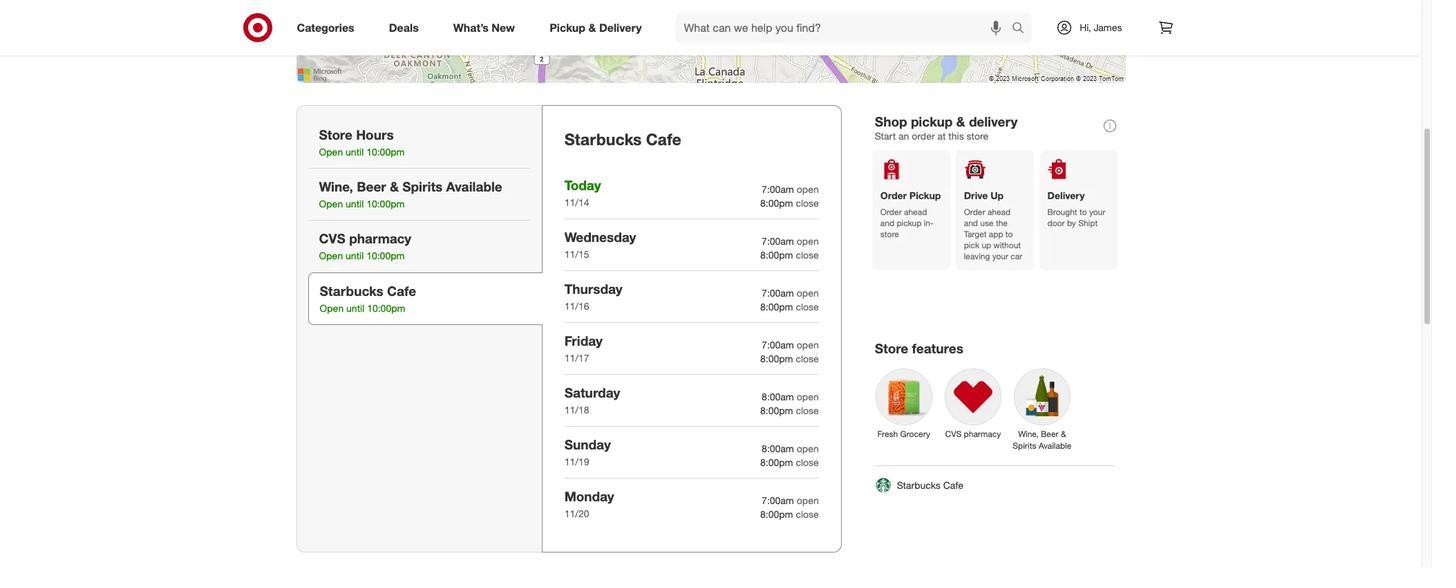 Task type: describe. For each thing, give the bounding box(es) containing it.
thursday
[[565, 281, 623, 297]]

10:00pm for hours
[[367, 146, 405, 158]]

sunday
[[565, 436, 611, 452]]

0 vertical spatial pickup
[[550, 20, 586, 34]]

order
[[912, 130, 935, 142]]

james
[[1094, 21, 1123, 33]]

what's new link
[[442, 12, 533, 43]]

open for cvs pharmacy
[[319, 250, 343, 262]]

starbucks cafe open until 10:00pm
[[320, 283, 416, 314]]

new
[[492, 20, 515, 34]]

open for starbucks cafe
[[320, 302, 344, 314]]

hi, james
[[1080, 21, 1123, 33]]

8:00pm for thursday
[[761, 301, 794, 312]]

7:00am open 8:00pm close for thursday
[[761, 287, 819, 312]]

close for wednesday
[[796, 249, 819, 261]]

& for shop pickup & delivery start an order at this store
[[957, 113, 966, 129]]

store for store hours open until 10:00pm
[[319, 127, 353, 142]]

today
[[565, 177, 601, 193]]

what's new
[[454, 20, 515, 34]]

friday 11/17
[[565, 333, 603, 364]]

& for wine, beer & spirits available
[[1062, 429, 1067, 439]]

monday
[[565, 488, 615, 504]]

cvs pharmacy
[[946, 429, 1002, 439]]

8:00am open 8:00pm close for saturday
[[761, 391, 819, 416]]

11/14
[[565, 196, 590, 208]]

8:00pm for sunday
[[761, 456, 794, 468]]

wednesday 11/15
[[565, 229, 637, 260]]

today 11/14
[[565, 177, 601, 208]]

store hours open until 10:00pm
[[319, 127, 405, 158]]

cvs pharmacy link
[[939, 362, 1008, 442]]

hours
[[356, 127, 394, 142]]

11/19
[[565, 456, 590, 467]]

1 vertical spatial starbucks cafe
[[898, 479, 964, 491]]

0 horizontal spatial starbucks cafe
[[565, 129, 682, 149]]

8:00pm for saturday
[[761, 404, 794, 416]]

cafe inside starbucks cafe open until 10:00pm
[[387, 283, 416, 299]]

drive up order ahead and use the target app to pick up without leaving your car
[[965, 190, 1023, 262]]

until inside wine, beer & spirits available open until 10:00pm
[[346, 198, 364, 210]]

store inside shop pickup & delivery start an order at this store
[[967, 130, 989, 142]]

open inside wine, beer & spirits available open until 10:00pm
[[319, 198, 343, 210]]

categories link
[[285, 12, 372, 43]]

deals
[[389, 20, 419, 34]]

10:00pm inside wine, beer & spirits available open until 10:00pm
[[367, 198, 405, 210]]

starbucks inside starbucks cafe open until 10:00pm
[[320, 283, 384, 299]]

close for monday
[[796, 508, 819, 520]]

up
[[982, 240, 992, 250]]

7:00am open 8:00pm close for monday
[[761, 494, 819, 520]]

8:00pm for wednesday
[[761, 249, 794, 261]]

0 vertical spatial starbucks
[[565, 129, 642, 149]]

11/16
[[565, 300, 590, 312]]

thursday 11/16
[[565, 281, 623, 312]]

use
[[981, 218, 994, 228]]

wine, beer & spirits available open until 10:00pm
[[319, 178, 503, 210]]

cvs for cvs pharmacy open until 10:00pm
[[319, 230, 346, 246]]

7:00am for friday
[[762, 339, 795, 351]]

close for friday
[[796, 353, 819, 364]]

pharmacy for cvs pharmacy
[[964, 429, 1002, 439]]

7:00am open 8:00pm close for friday
[[761, 339, 819, 364]]

brought
[[1048, 207, 1078, 217]]

up
[[991, 190, 1004, 201]]

open for saturday
[[797, 391, 819, 402]]

deals link
[[377, 12, 436, 43]]

8:00pm for today
[[761, 197, 794, 209]]

until for starbucks
[[347, 302, 365, 314]]

target
[[965, 229, 987, 239]]

order for drive up
[[965, 207, 986, 217]]

7:00am for thursday
[[762, 287, 795, 299]]

pick
[[965, 240, 980, 250]]

until for cvs
[[346, 250, 364, 262]]

What can we help you find? suggestions appear below search field
[[676, 12, 1016, 43]]

order pickup order ahead and pickup in- store
[[881, 190, 941, 239]]

hi,
[[1080, 21, 1092, 33]]

this
[[949, 130, 965, 142]]

7:00am for wednesday
[[762, 235, 795, 247]]

ahead for up
[[988, 207, 1011, 217]]

7:00am for monday
[[762, 494, 795, 506]]

door
[[1048, 218, 1065, 228]]

wine, for wine, beer & spirits available open until 10:00pm
[[319, 178, 353, 194]]

pharmacy for cvs pharmacy open until 10:00pm
[[349, 230, 412, 246]]

wine, for wine, beer & spirits available
[[1019, 429, 1039, 439]]



Task type: locate. For each thing, give the bounding box(es) containing it.
1 horizontal spatial spirits
[[1013, 440, 1037, 451]]

1 open from the top
[[797, 183, 819, 195]]

close for thursday
[[796, 301, 819, 312]]

0 horizontal spatial store
[[881, 229, 900, 239]]

beer for wine, beer & spirits available
[[1042, 429, 1059, 439]]

1 horizontal spatial store
[[875, 340, 909, 356]]

0 horizontal spatial delivery
[[600, 20, 642, 34]]

10:00pm down hours
[[367, 146, 405, 158]]

0 horizontal spatial your
[[993, 251, 1009, 262]]

by
[[1068, 218, 1077, 228]]

1 vertical spatial store
[[875, 340, 909, 356]]

1 vertical spatial pickup
[[910, 190, 941, 201]]

ahead for pickup
[[905, 207, 928, 217]]

until up starbucks cafe open until 10:00pm
[[346, 250, 364, 262]]

1 8:00pm from the top
[[761, 197, 794, 209]]

and inside drive up order ahead and use the target app to pick up without leaving your car
[[965, 218, 979, 228]]

0 vertical spatial your
[[1090, 207, 1106, 217]]

to
[[1080, 207, 1088, 217], [1006, 229, 1014, 239]]

at
[[938, 130, 946, 142]]

monday 11/20
[[565, 488, 615, 519]]

beer for wine, beer & spirits available open until 10:00pm
[[357, 178, 386, 194]]

2 horizontal spatial starbucks
[[898, 479, 941, 491]]

& inside shop pickup & delivery start an order at this store
[[957, 113, 966, 129]]

4 8:00pm from the top
[[761, 353, 794, 364]]

3 close from the top
[[796, 301, 819, 312]]

0 horizontal spatial pickup
[[550, 20, 586, 34]]

0 horizontal spatial spirits
[[403, 178, 443, 194]]

6 open from the top
[[797, 442, 819, 454]]

7:00am open 8:00pm close
[[761, 183, 819, 209], [761, 235, 819, 261], [761, 287, 819, 312], [761, 339, 819, 364], [761, 494, 819, 520]]

fresh grocery
[[878, 429, 931, 439]]

11/20
[[565, 508, 590, 519]]

1 horizontal spatial beer
[[1042, 429, 1059, 439]]

5 7:00am from the top
[[762, 494, 795, 506]]

store left hours
[[319, 127, 353, 142]]

wine, down 'store hours open until 10:00pm'
[[319, 178, 353, 194]]

in-
[[924, 218, 934, 228]]

1 7:00am open 8:00pm close from the top
[[761, 183, 819, 209]]

1 horizontal spatial and
[[965, 218, 979, 228]]

1 horizontal spatial wine,
[[1019, 429, 1039, 439]]

0 vertical spatial cvs
[[319, 230, 346, 246]]

pickup inside order pickup order ahead and pickup in- store
[[910, 190, 941, 201]]

pickup left in-
[[897, 218, 922, 228]]

1 horizontal spatial pickup
[[910, 190, 941, 201]]

5 open from the top
[[797, 391, 819, 402]]

4 open from the top
[[797, 339, 819, 351]]

grocery
[[901, 429, 931, 439]]

1 vertical spatial your
[[993, 251, 1009, 262]]

open inside starbucks cafe open until 10:00pm
[[320, 302, 344, 314]]

2 8:00am open 8:00pm close from the top
[[761, 442, 819, 468]]

categories
[[297, 20, 355, 34]]

0 horizontal spatial starbucks
[[320, 283, 384, 299]]

delivery inside delivery brought to your door by shipt
[[1048, 190, 1085, 201]]

starbucks up today
[[565, 129, 642, 149]]

4 7:00am open 8:00pm close from the top
[[761, 339, 819, 364]]

10:00pm down cvs pharmacy open until 10:00pm
[[367, 302, 406, 314]]

sunday 11/19
[[565, 436, 611, 467]]

1 horizontal spatial starbucks cafe
[[898, 479, 964, 491]]

2 and from the left
[[965, 218, 979, 228]]

1 horizontal spatial cvs
[[946, 429, 962, 439]]

available for wine, beer & spirits available open until 10:00pm
[[446, 178, 503, 194]]

close
[[796, 197, 819, 209], [796, 249, 819, 261], [796, 301, 819, 312], [796, 353, 819, 364], [796, 404, 819, 416], [796, 456, 819, 468], [796, 508, 819, 520]]

8:00pm for friday
[[761, 353, 794, 364]]

7 close from the top
[[796, 508, 819, 520]]

until up cvs pharmacy open until 10:00pm
[[346, 198, 364, 210]]

pharmacy inside cvs pharmacy open until 10:00pm
[[349, 230, 412, 246]]

1 vertical spatial pickup
[[897, 218, 922, 228]]

ahead inside order pickup order ahead and pickup in- store
[[905, 207, 928, 217]]

0 vertical spatial store
[[967, 130, 989, 142]]

beer
[[357, 178, 386, 194], [1042, 429, 1059, 439]]

0 horizontal spatial wine,
[[319, 178, 353, 194]]

2 close from the top
[[796, 249, 819, 261]]

8:00am open 8:00pm close
[[761, 391, 819, 416], [761, 442, 819, 468]]

1 horizontal spatial available
[[1039, 440, 1072, 451]]

and for order
[[881, 218, 895, 228]]

1 vertical spatial pharmacy
[[964, 429, 1002, 439]]

spirits for wine, beer & spirits available
[[1013, 440, 1037, 451]]

store
[[319, 127, 353, 142], [875, 340, 909, 356]]

beer inside wine, beer & spirits available
[[1042, 429, 1059, 439]]

2 vertical spatial starbucks
[[898, 479, 941, 491]]

1 vertical spatial to
[[1006, 229, 1014, 239]]

cvs
[[319, 230, 346, 246], [946, 429, 962, 439]]

0 vertical spatial spirits
[[403, 178, 443, 194]]

saturday 11/18
[[565, 384, 621, 416]]

8:00am open 8:00pm close for sunday
[[761, 442, 819, 468]]

features
[[913, 340, 964, 356]]

3 8:00pm from the top
[[761, 301, 794, 312]]

store left features
[[875, 340, 909, 356]]

delivery
[[600, 20, 642, 34], [1048, 190, 1085, 201]]

1 vertical spatial cafe
[[387, 283, 416, 299]]

& for wine, beer & spirits available open until 10:00pm
[[390, 178, 399, 194]]

ahead up the in the top of the page
[[988, 207, 1011, 217]]

to inside delivery brought to your door by shipt
[[1080, 207, 1088, 217]]

1 vertical spatial delivery
[[1048, 190, 1085, 201]]

close for saturday
[[796, 404, 819, 416]]

pickup inside order pickup order ahead and pickup in- store
[[897, 218, 922, 228]]

an
[[899, 130, 910, 142]]

open for thursday
[[797, 287, 819, 299]]

1 horizontal spatial store
[[967, 130, 989, 142]]

0 vertical spatial beer
[[357, 178, 386, 194]]

app
[[990, 229, 1004, 239]]

your
[[1090, 207, 1106, 217], [993, 251, 1009, 262]]

10:00pm for pharmacy
[[367, 250, 405, 262]]

pickup & delivery link
[[538, 12, 659, 43]]

store
[[967, 130, 989, 142], [881, 229, 900, 239]]

pickup & delivery
[[550, 20, 642, 34]]

and
[[881, 218, 895, 228], [965, 218, 979, 228]]

0 horizontal spatial to
[[1006, 229, 1014, 239]]

0 vertical spatial pharmacy
[[349, 230, 412, 246]]

3 7:00am from the top
[[762, 287, 795, 299]]

8:00pm for monday
[[761, 508, 794, 520]]

0 vertical spatial store
[[319, 127, 353, 142]]

10:00pm inside 'store hours open until 10:00pm'
[[367, 146, 405, 158]]

open for today
[[797, 183, 819, 195]]

11/15
[[565, 248, 590, 260]]

pickup up "order"
[[911, 113, 953, 129]]

open inside cvs pharmacy open until 10:00pm
[[319, 250, 343, 262]]

search button
[[1006, 12, 1040, 46]]

1 vertical spatial wine,
[[1019, 429, 1039, 439]]

pickup up in-
[[910, 190, 941, 201]]

until inside cvs pharmacy open until 10:00pm
[[346, 250, 364, 262]]

2 open from the top
[[797, 235, 819, 247]]

until for store
[[346, 146, 364, 158]]

order for order pickup
[[881, 207, 902, 217]]

fresh
[[878, 429, 899, 439]]

your up shipt
[[1090, 207, 1106, 217]]

wine, inside wine, beer & spirits available open until 10:00pm
[[319, 178, 353, 194]]

0 horizontal spatial ahead
[[905, 207, 928, 217]]

open
[[319, 146, 343, 158], [319, 198, 343, 210], [319, 250, 343, 262], [320, 302, 344, 314]]

your down without
[[993, 251, 1009, 262]]

store for store features
[[875, 340, 909, 356]]

wine, right cvs pharmacy
[[1019, 429, 1039, 439]]

1 horizontal spatial cafe
[[647, 129, 682, 149]]

7:00am for today
[[762, 183, 795, 195]]

0 horizontal spatial and
[[881, 218, 895, 228]]

open for store hours
[[319, 146, 343, 158]]

wine, beer & spirits available
[[1013, 429, 1072, 451]]

pharmacy down wine, beer & spirits available open until 10:00pm
[[349, 230, 412, 246]]

close for sunday
[[796, 456, 819, 468]]

1 horizontal spatial ahead
[[988, 207, 1011, 217]]

fresh grocery link
[[870, 362, 939, 442]]

&
[[589, 20, 596, 34], [957, 113, 966, 129], [390, 178, 399, 194], [1062, 429, 1067, 439]]

ahead up in-
[[905, 207, 928, 217]]

0 horizontal spatial pharmacy
[[349, 230, 412, 246]]

1 close from the top
[[796, 197, 819, 209]]

1 ahead from the left
[[905, 207, 928, 217]]

open for monday
[[797, 494, 819, 506]]

2 8:00am from the top
[[762, 442, 795, 454]]

8:00am for saturday
[[762, 391, 795, 402]]

what's
[[454, 20, 489, 34]]

7 open from the top
[[797, 494, 819, 506]]

10:00pm inside starbucks cafe open until 10:00pm
[[367, 302, 406, 314]]

& inside wine, beer & spirits available open until 10:00pm
[[390, 178, 399, 194]]

0 vertical spatial to
[[1080, 207, 1088, 217]]

spirits inside wine, beer & spirits available open until 10:00pm
[[403, 178, 443, 194]]

until
[[346, 146, 364, 158], [346, 198, 364, 210], [346, 250, 364, 262], [347, 302, 365, 314]]

7:00am open 8:00pm close for wednesday
[[761, 235, 819, 261]]

10:00pm up cvs pharmacy open until 10:00pm
[[367, 198, 405, 210]]

10:00pm for cafe
[[367, 302, 406, 314]]

0 vertical spatial delivery
[[600, 20, 642, 34]]

2 ahead from the left
[[988, 207, 1011, 217]]

ahead inside drive up order ahead and use the target app to pick up without leaving your car
[[988, 207, 1011, 217]]

1 vertical spatial store
[[881, 229, 900, 239]]

1 and from the left
[[881, 218, 895, 228]]

your inside delivery brought to your door by shipt
[[1090, 207, 1106, 217]]

open for wednesday
[[797, 235, 819, 247]]

4 7:00am from the top
[[762, 339, 795, 351]]

5 7:00am open 8:00pm close from the top
[[761, 494, 819, 520]]

0 vertical spatial starbucks cafe
[[565, 129, 682, 149]]

open
[[797, 183, 819, 195], [797, 235, 819, 247], [797, 287, 819, 299], [797, 339, 819, 351], [797, 391, 819, 402], [797, 442, 819, 454], [797, 494, 819, 506]]

1 8:00am from the top
[[762, 391, 795, 402]]

0 vertical spatial cafe
[[647, 129, 682, 149]]

10:00pm up starbucks cafe open until 10:00pm
[[367, 250, 405, 262]]

1 vertical spatial 8:00am
[[762, 442, 795, 454]]

open inside 'store hours open until 10:00pm'
[[319, 146, 343, 158]]

beer inside wine, beer & spirits available open until 10:00pm
[[357, 178, 386, 194]]

spirits for wine, beer & spirits available open until 10:00pm
[[403, 178, 443, 194]]

store inside order pickup order ahead and pickup in- store
[[881, 229, 900, 239]]

0 vertical spatial available
[[446, 178, 503, 194]]

and inside order pickup order ahead and pickup in- store
[[881, 218, 895, 228]]

starbucks down grocery
[[898, 479, 941, 491]]

1 horizontal spatial your
[[1090, 207, 1106, 217]]

friday
[[565, 333, 603, 348]]

pharmacy left wine, beer & spirits available
[[964, 429, 1002, 439]]

store features
[[875, 340, 964, 356]]

10:00pm
[[367, 146, 405, 158], [367, 198, 405, 210], [367, 250, 405, 262], [367, 302, 406, 314]]

open for sunday
[[797, 442, 819, 454]]

0 vertical spatial 8:00am
[[762, 391, 795, 402]]

8:00am for sunday
[[762, 442, 795, 454]]

pickup
[[911, 113, 953, 129], [897, 218, 922, 228]]

0 horizontal spatial beer
[[357, 178, 386, 194]]

0 horizontal spatial cvs
[[319, 230, 346, 246]]

0 vertical spatial wine,
[[319, 178, 353, 194]]

your inside drive up order ahead and use the target app to pick up without leaving your car
[[993, 251, 1009, 262]]

to up shipt
[[1080, 207, 1088, 217]]

wine, inside wine, beer & spirits available
[[1019, 429, 1039, 439]]

2 horizontal spatial cafe
[[944, 479, 964, 491]]

leaving
[[965, 251, 991, 262]]

without
[[994, 240, 1022, 250]]

3 open from the top
[[797, 287, 819, 299]]

1 horizontal spatial delivery
[[1048, 190, 1085, 201]]

1 vertical spatial spirits
[[1013, 440, 1037, 451]]

until inside starbucks cafe open until 10:00pm
[[347, 302, 365, 314]]

pickup inside shop pickup & delivery start an order at this store
[[911, 113, 953, 129]]

pickup
[[550, 20, 586, 34], [910, 190, 941, 201]]

ahead
[[905, 207, 928, 217], [988, 207, 1011, 217]]

delivery brought to your door by shipt
[[1048, 190, 1106, 228]]

starbucks down cvs pharmacy open until 10:00pm
[[320, 283, 384, 299]]

car
[[1011, 251, 1023, 262]]

wine,
[[319, 178, 353, 194], [1019, 429, 1039, 439]]

cvs for cvs pharmacy
[[946, 429, 962, 439]]

cafe
[[647, 129, 682, 149], [387, 283, 416, 299], [944, 479, 964, 491]]

1 7:00am from the top
[[762, 183, 795, 195]]

8:00pm
[[761, 197, 794, 209], [761, 249, 794, 261], [761, 301, 794, 312], [761, 353, 794, 364], [761, 404, 794, 416], [761, 456, 794, 468], [761, 508, 794, 520]]

wine, beer & spirits available link
[[1008, 362, 1077, 454]]

1 vertical spatial available
[[1039, 440, 1072, 451]]

2 vertical spatial cafe
[[944, 479, 964, 491]]

to inside drive up order ahead and use the target app to pick up without leaving your car
[[1006, 229, 1014, 239]]

spirits
[[403, 178, 443, 194], [1013, 440, 1037, 451]]

0 vertical spatial pickup
[[911, 113, 953, 129]]

saturday
[[565, 384, 621, 400]]

11/17
[[565, 352, 590, 364]]

1 horizontal spatial starbucks
[[565, 129, 642, 149]]

start
[[875, 130, 896, 142]]

1 vertical spatial cvs
[[946, 429, 962, 439]]

and for drive
[[965, 218, 979, 228]]

5 close from the top
[[796, 404, 819, 416]]

drive
[[965, 190, 989, 201]]

2 7:00am from the top
[[762, 235, 795, 247]]

7:00am
[[762, 183, 795, 195], [762, 235, 795, 247], [762, 287, 795, 299], [762, 339, 795, 351], [762, 494, 795, 506]]

0 horizontal spatial cafe
[[387, 283, 416, 299]]

6 8:00pm from the top
[[761, 456, 794, 468]]

1 vertical spatial beer
[[1042, 429, 1059, 439]]

available for wine, beer & spirits available
[[1039, 440, 1072, 451]]

and left in-
[[881, 218, 895, 228]]

cvs pharmacy open until 10:00pm
[[319, 230, 412, 262]]

spirits inside wine, beer & spirits available
[[1013, 440, 1037, 451]]

1 vertical spatial 8:00am open 8:00pm close
[[761, 442, 819, 468]]

10:00pm inside cvs pharmacy open until 10:00pm
[[367, 250, 405, 262]]

0 horizontal spatial store
[[319, 127, 353, 142]]

7:00am open 8:00pm close for today
[[761, 183, 819, 209]]

3 7:00am open 8:00pm close from the top
[[761, 287, 819, 312]]

5 8:00pm from the top
[[761, 404, 794, 416]]

4 close from the top
[[796, 353, 819, 364]]

starbucks cafe down grocery
[[898, 479, 964, 491]]

1 horizontal spatial to
[[1080, 207, 1088, 217]]

close for today
[[796, 197, 819, 209]]

delivery
[[970, 113, 1018, 129]]

0 vertical spatial 8:00am open 8:00pm close
[[761, 391, 819, 416]]

shop
[[875, 113, 908, 129]]

the
[[997, 218, 1008, 228]]

available inside wine, beer & spirits available
[[1039, 440, 1072, 451]]

7 8:00pm from the top
[[761, 508, 794, 520]]

and up target
[[965, 218, 979, 228]]

starbucks cafe up today
[[565, 129, 682, 149]]

pickup right the new
[[550, 20, 586, 34]]

store inside 'store hours open until 10:00pm'
[[319, 127, 353, 142]]

pharmacy
[[349, 230, 412, 246], [964, 429, 1002, 439]]

2 7:00am open 8:00pm close from the top
[[761, 235, 819, 261]]

search
[[1006, 22, 1040, 36]]

cvs inside cvs pharmacy open until 10:00pm
[[319, 230, 346, 246]]

wednesday
[[565, 229, 637, 245]]

6 close from the top
[[796, 456, 819, 468]]

shop pickup & delivery start an order at this store
[[875, 113, 1018, 142]]

shipt
[[1079, 218, 1098, 228]]

& inside wine, beer & spirits available
[[1062, 429, 1067, 439]]

0 horizontal spatial available
[[446, 178, 503, 194]]

order inside drive up order ahead and use the target app to pick up without leaving your car
[[965, 207, 986, 217]]

11/18
[[565, 404, 590, 416]]

2 8:00pm from the top
[[761, 249, 794, 261]]

until down hours
[[346, 146, 364, 158]]

starbucks cafe
[[565, 129, 682, 149], [898, 479, 964, 491]]

1 vertical spatial starbucks
[[320, 283, 384, 299]]

1 8:00am open 8:00pm close from the top
[[761, 391, 819, 416]]

to up without
[[1006, 229, 1014, 239]]

open for friday
[[797, 339, 819, 351]]

available
[[446, 178, 503, 194], [1039, 440, 1072, 451]]

1 horizontal spatial pharmacy
[[964, 429, 1002, 439]]

until down cvs pharmacy open until 10:00pm
[[347, 302, 365, 314]]

until inside 'store hours open until 10:00pm'
[[346, 146, 364, 158]]

available inside wine, beer & spirits available open until 10:00pm
[[446, 178, 503, 194]]

store capabilities with hours, vertical tabs tab list
[[296, 105, 543, 552]]



Task type: vqa. For each thing, say whether or not it's contained in the screenshot.
Cozy link
no



